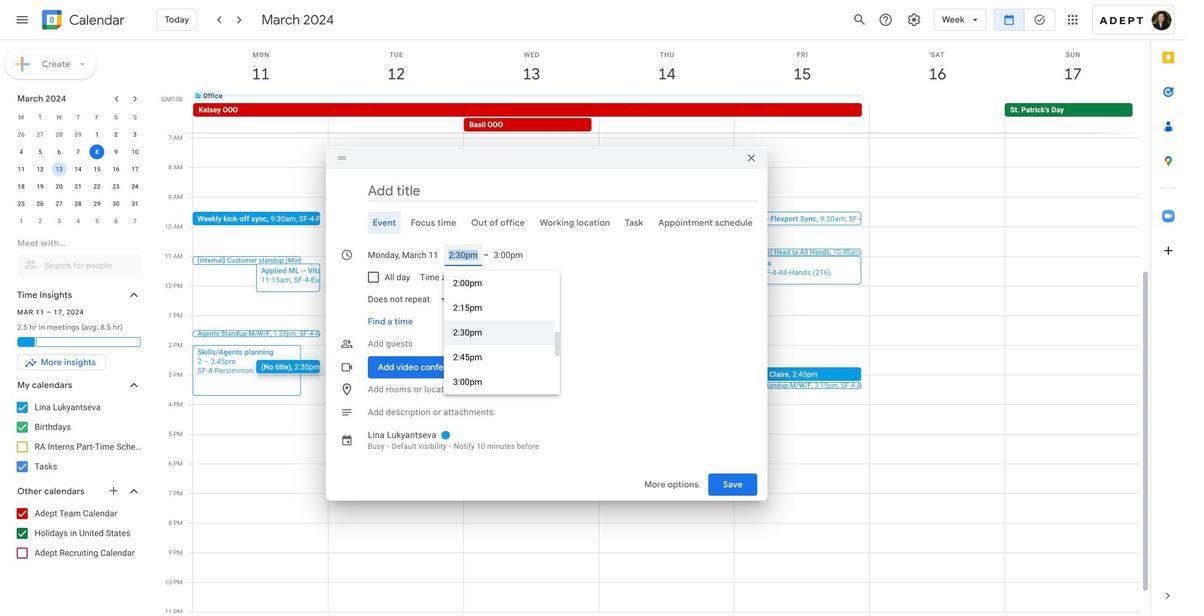 Task type: describe. For each thing, give the bounding box(es) containing it.
february 28 element
[[52, 127, 67, 142]]

26 element
[[33, 196, 48, 211]]

february 27 element
[[33, 127, 48, 142]]

3 element
[[128, 127, 142, 142]]

19 element
[[33, 179, 48, 194]]

14 element
[[71, 162, 86, 177]]

18 element
[[14, 179, 29, 194]]

30 element
[[109, 196, 123, 211]]

heading inside calendar element
[[67, 13, 125, 27]]

24 element
[[128, 179, 142, 194]]

main drawer image
[[15, 12, 30, 27]]

add other calendars image
[[107, 485, 120, 497]]

february 29 element
[[71, 127, 86, 142]]

31 element
[[128, 196, 142, 211]]

my calendars list
[[2, 398, 153, 477]]

2 option from the top
[[444, 296, 555, 321]]

settings menu image
[[907, 12, 922, 27]]

9 element
[[109, 145, 123, 159]]

february 26 element
[[14, 127, 29, 142]]

april 5 element
[[90, 214, 104, 229]]

april 2 element
[[33, 214, 48, 229]]

5 element
[[33, 145, 48, 159]]

4 option from the top
[[444, 345, 555, 370]]

22 element
[[90, 179, 104, 194]]

25 element
[[14, 196, 29, 211]]

20 element
[[52, 179, 67, 194]]

0 horizontal spatial tab list
[[336, 212, 758, 234]]

7 element
[[71, 145, 86, 159]]

2 element
[[109, 127, 123, 142]]



Task type: locate. For each thing, give the bounding box(es) containing it.
tab list
[[1152, 40, 1186, 579], [336, 212, 758, 234]]

option
[[444, 271, 555, 296], [444, 296, 555, 321], [444, 321, 555, 345], [444, 345, 555, 370], [444, 370, 555, 395]]

calendar element
[[40, 7, 125, 35]]

Start time text field
[[449, 244, 479, 266]]

Start date text field
[[368, 244, 439, 266]]

1 option from the top
[[444, 271, 555, 296]]

15 element
[[90, 162, 104, 177]]

Search for people to meet text field
[[25, 254, 133, 277]]

8, today element
[[90, 145, 104, 159]]

april 3 element
[[52, 214, 67, 229]]

11 element
[[14, 162, 29, 177]]

None search field
[[0, 232, 153, 277]]

16 element
[[109, 162, 123, 177]]

1 element
[[90, 127, 104, 142]]

april 7 element
[[128, 214, 142, 229]]

29 element
[[90, 196, 104, 211]]

cell
[[329, 91, 464, 101], [464, 91, 600, 101], [600, 91, 735, 101], [735, 91, 870, 101], [870, 91, 1006, 101], [1006, 91, 1141, 101], [329, 103, 464, 133], [599, 103, 735, 133], [735, 103, 870, 133], [870, 103, 1005, 133], [88, 143, 107, 161], [50, 161, 69, 178]]

3 option from the top
[[444, 321, 555, 345]]

5 option from the top
[[444, 370, 555, 395]]

april 6 element
[[109, 214, 123, 229]]

21 element
[[71, 179, 86, 194]]

6 element
[[52, 145, 67, 159]]

Add title text field
[[368, 182, 758, 200]]

End time text field
[[494, 244, 524, 266]]

start time list box
[[444, 271, 560, 395]]

28 element
[[71, 196, 86, 211]]

april 4 element
[[71, 214, 86, 229]]

None field
[[363, 288, 457, 311]]

to element
[[484, 250, 489, 260]]

12 element
[[33, 162, 48, 177]]

13 element
[[52, 162, 67, 177]]

10 element
[[128, 145, 142, 159]]

april 1 element
[[14, 214, 29, 229]]

27 element
[[52, 196, 67, 211]]

heading
[[67, 13, 125, 27]]

other calendars list
[[2, 504, 153, 563]]

23 element
[[109, 179, 123, 194]]

row group
[[12, 126, 145, 230]]

march 2024 grid
[[12, 109, 145, 230]]

4 element
[[14, 145, 29, 159]]

grid
[[158, 40, 1151, 613]]

row
[[188, 81, 1151, 111], [188, 103, 1151, 133], [12, 109, 145, 126], [12, 126, 145, 143], [12, 143, 145, 161], [12, 161, 145, 178], [12, 178, 145, 195], [12, 195, 145, 212], [12, 212, 145, 230]]

17 element
[[128, 162, 142, 177]]

1 horizontal spatial tab list
[[1152, 40, 1186, 579]]



Task type: vqa. For each thing, say whether or not it's contained in the screenshot.
the 8 Element
no



